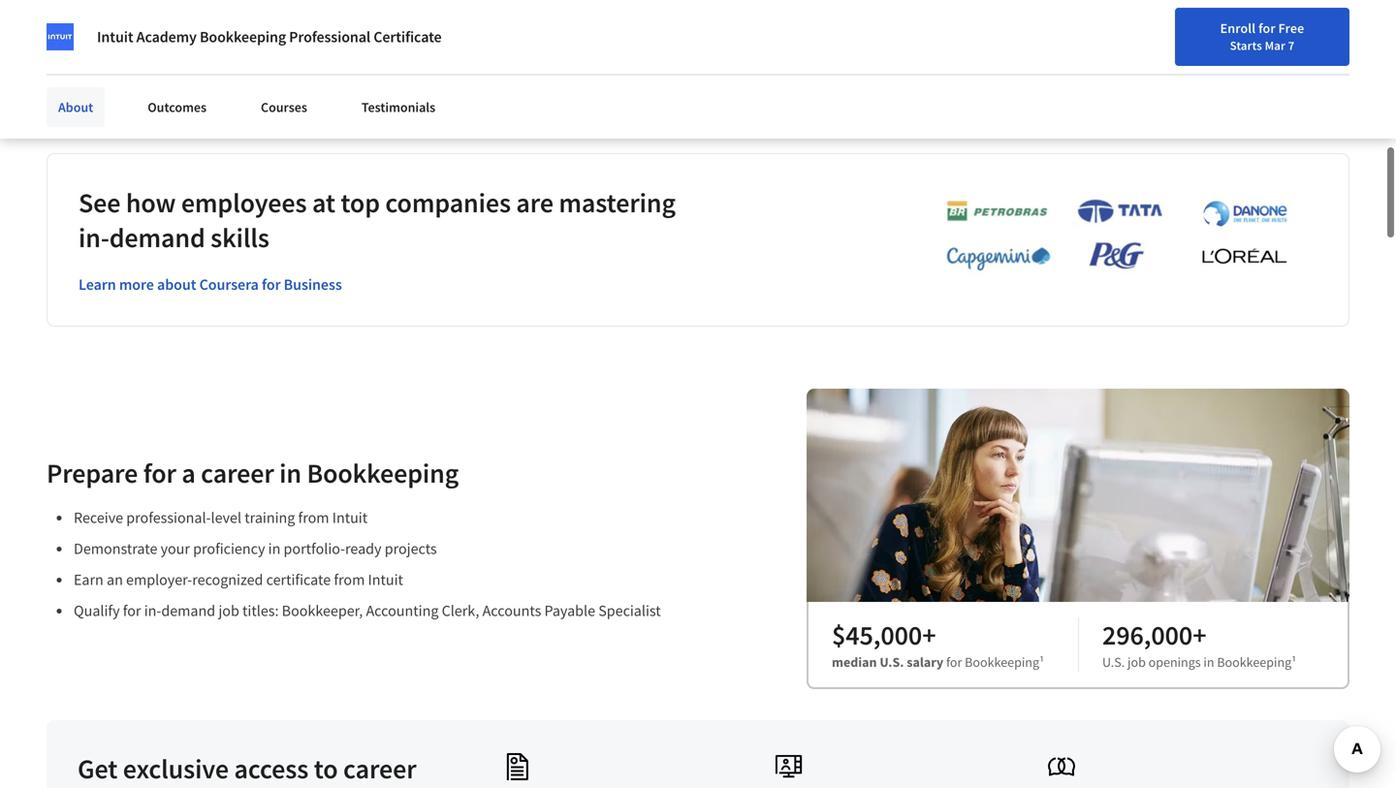 Task type: vqa. For each thing, say whether or not it's contained in the screenshot.
the bottommost 'demand'
yes



Task type: locate. For each thing, give the bounding box(es) containing it.
1 vertical spatial certificate
[[266, 570, 331, 590]]

mar
[[1265, 38, 1286, 53]]

earn
[[74, 570, 104, 590]]

courses
[[261, 98, 307, 116]]

1 horizontal spatial from
[[334, 570, 365, 590]]

0 horizontal spatial job
[[219, 601, 239, 621]]

new
[[1175, 22, 1200, 40]]

demand down "employer-"
[[161, 601, 215, 621]]

0 vertical spatial from
[[298, 508, 329, 528]]

in
[[280, 456, 302, 490], [268, 539, 281, 559], [1204, 654, 1215, 671]]

for
[[1259, 19, 1276, 37], [1339, 25, 1357, 42], [262, 275, 281, 294], [143, 456, 176, 490], [123, 601, 141, 621], [947, 654, 963, 671]]

1 horizontal spatial certificate
[[266, 570, 331, 590]]

¹ for 296,000
[[1292, 654, 1297, 671]]

free for join for free
[[1359, 25, 1386, 42]]

prepare
[[47, 456, 138, 490]]

log in link
[[1250, 19, 1304, 43]]

¹
[[1040, 654, 1045, 671], [1292, 654, 1297, 671]]

add
[[47, 41, 69, 58]]

1 horizontal spatial learn
[[338, 42, 372, 59]]

0 horizontal spatial career
[[201, 456, 274, 490]]

learn down industry
[[338, 42, 372, 59]]

0 vertical spatial job
[[219, 601, 239, 621]]

are
[[516, 186, 554, 220]]

titles:
[[242, 601, 279, 621]]

intuit
[[97, 27, 133, 47], [332, 508, 368, 528], [368, 570, 403, 590]]

your down professional-
[[161, 539, 190, 559]]

your right the find
[[1146, 22, 1172, 40]]

free
[[1279, 19, 1305, 37], [1359, 25, 1386, 42]]

1 vertical spatial learn
[[79, 275, 116, 294]]

+ for 296,000
[[1193, 619, 1207, 652]]

about link
[[47, 87, 105, 127]]

intuit academy bookkeeping professional certificate
[[97, 27, 442, 47]]

296,000
[[1103, 619, 1193, 652]]

career up completion
[[343, 752, 417, 786]]

free right join
[[1359, 25, 1386, 42]]

1 u.s. from the left
[[880, 654, 904, 671]]

profile
[[166, 41, 203, 58]]

accounting
[[366, 601, 439, 621]]

coursera enterprise logos image
[[918, 198, 1305, 282]]

0 vertical spatial demand
[[109, 221, 205, 255]]

career
[[1203, 22, 1240, 40]]

career inside the get exclusive access to career resources upon completion
[[343, 752, 417, 786]]

about
[[58, 98, 93, 116]]

free up 7
[[1279, 19, 1305, 37]]

job down recognized
[[219, 601, 239, 621]]

2 ¹ from the left
[[1292, 654, 1297, 671]]

coursera image
[[23, 16, 146, 47]]

demonstrate
[[74, 539, 158, 559]]

for up mar
[[1259, 19, 1276, 37]]

bookkeeping right academy
[[200, 27, 286, 47]]

None search field
[[277, 12, 596, 51]]

1 vertical spatial in
[[268, 539, 281, 559]]

to right add
[[72, 41, 83, 58]]

access
[[234, 752, 309, 786]]

qualify for in-demand job titles: bookkeeper, accounting clerk, accounts payable specialist
[[74, 601, 661, 621]]

0 vertical spatial more
[[375, 42, 406, 59]]

industry certification
[[338, 11, 476, 30]]

job down 296,000
[[1128, 654, 1146, 671]]

for right join
[[1339, 25, 1357, 42]]

0 horizontal spatial more
[[119, 275, 154, 294]]

0 horizontal spatial +
[[923, 619, 936, 652]]

¹ for $45,000
[[1040, 654, 1045, 671]]

1 ¹ from the left
[[1040, 654, 1045, 671]]

bookkeeping right openings
[[1218, 654, 1292, 671]]

courses link
[[249, 87, 319, 127]]

certificate up the linkedin
[[116, 11, 182, 30]]

1 horizontal spatial free
[[1359, 25, 1386, 42]]

1 vertical spatial demand
[[161, 601, 215, 621]]

1 horizontal spatial in-
[[144, 601, 161, 621]]

more inside learn more button
[[375, 42, 406, 59]]

log
[[1259, 22, 1280, 40]]

1 horizontal spatial more
[[375, 42, 406, 59]]

more for learn more
[[375, 42, 406, 59]]

2 vertical spatial in
[[1204, 654, 1215, 671]]

learn more button
[[338, 41, 406, 60]]

bookkeeping
[[200, 27, 286, 47], [307, 456, 459, 490], [965, 654, 1040, 671], [1218, 654, 1292, 671]]

mastering
[[559, 186, 676, 220]]

projects
[[385, 539, 437, 559]]

0 horizontal spatial free
[[1279, 19, 1305, 37]]

learn inside learn more button
[[338, 42, 372, 59]]

0 horizontal spatial learn
[[79, 275, 116, 294]]

+ inside 296,000 + u.s. job openings in bookkeeping ¹
[[1193, 619, 1207, 652]]

0 vertical spatial your
[[1146, 22, 1172, 40]]

1 vertical spatial from
[[334, 570, 365, 590]]

more down industry certification
[[375, 42, 406, 59]]

employees
[[181, 186, 307, 220]]

0 vertical spatial in-
[[79, 221, 109, 255]]

academy
[[136, 27, 197, 47]]

receive
[[74, 508, 123, 528]]

for for join
[[1339, 25, 1357, 42]]

0 vertical spatial learn
[[338, 42, 372, 59]]

0 horizontal spatial to
[[72, 41, 83, 58]]

for right qualify
[[123, 601, 141, 621]]

for for prepare
[[143, 456, 176, 490]]

your down shareable certificate on the top
[[86, 41, 112, 58]]

u.s. down "$45,000"
[[880, 654, 904, 671]]

u.s. down 296,000
[[1103, 654, 1125, 671]]

0 horizontal spatial from
[[298, 508, 329, 528]]

in down training
[[268, 539, 281, 559]]

for inside enroll for free starts mar 7
[[1259, 19, 1276, 37]]

learn more about coursera for business
[[79, 275, 342, 294]]

0 vertical spatial to
[[72, 41, 83, 58]]

skills
[[211, 221, 269, 255]]

u.s. inside $45,000 + median u.s. salary for bookkeeping ¹
[[880, 654, 904, 671]]

0 horizontal spatial u.s.
[[880, 654, 904, 671]]

1 horizontal spatial job
[[1128, 654, 1146, 671]]

in right openings
[[1204, 654, 1215, 671]]

top
[[341, 186, 380, 220]]

+
[[923, 619, 936, 652], [1193, 619, 1207, 652]]

+ up openings
[[1193, 619, 1207, 652]]

for for qualify
[[123, 601, 141, 621]]

from up portfolio-
[[298, 508, 329, 528]]

in up training
[[280, 456, 302, 490]]

in- down "employer-"
[[144, 601, 161, 621]]

clerk,
[[442, 601, 480, 621]]

1 horizontal spatial ¹
[[1292, 654, 1297, 671]]

in-
[[79, 221, 109, 255], [144, 601, 161, 621]]

median
[[832, 654, 877, 671]]

1 horizontal spatial your
[[161, 539, 190, 559]]

¹ inside 296,000 + u.s. job openings in bookkeeping ¹
[[1292, 654, 1297, 671]]

companies
[[385, 186, 511, 220]]

to
[[72, 41, 83, 58], [314, 752, 338, 786]]

join for free link
[[1305, 15, 1391, 52]]

your inside find your new career link
[[1146, 22, 1172, 40]]

certificate
[[374, 27, 442, 47]]

0 horizontal spatial in-
[[79, 221, 109, 255]]

intuit image
[[47, 23, 74, 50]]

job
[[219, 601, 239, 621], [1128, 654, 1146, 671]]

1 vertical spatial job
[[1128, 654, 1146, 671]]

completion
[[260, 787, 392, 789]]

for left a
[[143, 456, 176, 490]]

1 vertical spatial to
[[314, 752, 338, 786]]

+ up salary at bottom
[[923, 619, 936, 652]]

demand
[[109, 221, 205, 255], [161, 601, 215, 621]]

to up completion
[[314, 752, 338, 786]]

employer-
[[126, 570, 192, 590]]

learn left the about
[[79, 275, 116, 294]]

proficiency
[[193, 539, 265, 559]]

testimonials link
[[350, 87, 447, 127]]

2 vertical spatial intuit
[[368, 570, 403, 590]]

2 vertical spatial your
[[161, 539, 190, 559]]

in
[[1283, 22, 1294, 40]]

1 vertical spatial more
[[119, 275, 154, 294]]

career up level
[[201, 456, 274, 490]]

free inside enroll for free starts mar 7
[[1279, 19, 1305, 37]]

learn
[[338, 42, 372, 59], [79, 275, 116, 294]]

0 vertical spatial in
[[280, 456, 302, 490]]

1 + from the left
[[923, 619, 936, 652]]

u.s.
[[880, 654, 904, 671], [1103, 654, 1125, 671]]

for inside join for free link
[[1339, 25, 1357, 42]]

demand inside see how employees at top companies are mastering in-demand skills
[[109, 221, 205, 255]]

1 horizontal spatial +
[[1193, 619, 1207, 652]]

to inside the get exclusive access to career resources upon completion
[[314, 752, 338, 786]]

for for enroll
[[1259, 19, 1276, 37]]

bookkeeper,
[[282, 601, 363, 621]]

2 horizontal spatial your
[[1146, 22, 1172, 40]]

+ for $45,000
[[923, 619, 936, 652]]

demand down "how"
[[109, 221, 205, 255]]

1 horizontal spatial career
[[343, 752, 417, 786]]

join for free
[[1311, 25, 1386, 42]]

bookkeeping right salary at bottom
[[965, 654, 1040, 671]]

exclusive
[[123, 752, 229, 786]]

certificate down portfolio-
[[266, 570, 331, 590]]

from down ready
[[334, 570, 365, 590]]

your
[[1146, 22, 1172, 40], [86, 41, 112, 58], [161, 539, 190, 559]]

more left the about
[[119, 275, 154, 294]]

+ inside $45,000 + median u.s. salary for bookkeeping ¹
[[923, 619, 936, 652]]

find your new career link
[[1109, 19, 1250, 44]]

1 horizontal spatial u.s.
[[1103, 654, 1125, 671]]

0 horizontal spatial certificate
[[116, 11, 182, 30]]

portfolio-
[[284, 539, 345, 559]]

1 horizontal spatial to
[[314, 752, 338, 786]]

more for learn more about coursera for business
[[119, 275, 154, 294]]

1 vertical spatial career
[[343, 752, 417, 786]]

get exclusive access to career resources upon completion
[[78, 752, 417, 789]]

more
[[375, 42, 406, 59], [119, 275, 154, 294]]

in- down see
[[79, 221, 109, 255]]

0 vertical spatial career
[[201, 456, 274, 490]]

¹ inside $45,000 + median u.s. salary for bookkeeping ¹
[[1040, 654, 1045, 671]]

1 vertical spatial your
[[86, 41, 112, 58]]

0 horizontal spatial ¹
[[1040, 654, 1045, 671]]

2 u.s. from the left
[[1103, 654, 1125, 671]]

2 + from the left
[[1193, 619, 1207, 652]]

for right salary at bottom
[[947, 654, 963, 671]]



Task type: describe. For each thing, give the bounding box(es) containing it.
level
[[211, 508, 242, 528]]

professional
[[289, 27, 371, 47]]

recognized
[[192, 570, 263, 590]]

$45,000
[[832, 619, 923, 652]]

your for find
[[1146, 22, 1172, 40]]

openings
[[1149, 654, 1201, 671]]

log in
[[1259, 22, 1294, 40]]

bookkeeping inside 296,000 + u.s. job openings in bookkeeping ¹
[[1218, 654, 1292, 671]]

at
[[312, 186, 335, 220]]

an
[[107, 570, 123, 590]]

resources
[[78, 787, 189, 789]]

qualify
[[74, 601, 120, 621]]

1 vertical spatial in-
[[144, 601, 161, 621]]

0 vertical spatial intuit
[[97, 27, 133, 47]]

shareable
[[47, 11, 113, 30]]

see how employees at top companies are mastering in-demand skills
[[79, 186, 676, 255]]

in inside 296,000 + u.s. job openings in bookkeeping ¹
[[1204, 654, 1215, 671]]

business
[[284, 275, 342, 294]]

0 horizontal spatial your
[[86, 41, 112, 58]]

receive professional-level training from intuit
[[74, 508, 368, 528]]

coursera
[[199, 275, 259, 294]]

see
[[79, 186, 121, 220]]

free for enroll for free starts mar 7
[[1279, 19, 1305, 37]]

specialist
[[599, 601, 661, 621]]

industry
[[338, 11, 393, 30]]

payable
[[545, 601, 596, 621]]

enroll
[[1221, 19, 1256, 37]]

$45,000 + median u.s. salary for bookkeeping ¹
[[832, 619, 1045, 671]]

for inside $45,000 + median u.s. salary for bookkeeping ¹
[[947, 654, 963, 671]]

outcomes
[[148, 98, 207, 116]]

ready
[[345, 539, 382, 559]]

salary
[[907, 654, 944, 671]]

0 vertical spatial certificate
[[116, 11, 182, 30]]

bookkeeping up ready
[[307, 456, 459, 490]]

enroll for free starts mar 7
[[1221, 19, 1305, 53]]

starts
[[1230, 38, 1263, 53]]

upon
[[195, 787, 255, 789]]

for left business
[[262, 275, 281, 294]]

in- inside see how employees at top companies are mastering in-demand skills
[[79, 221, 109, 255]]

bookkeeping inside $45,000 + median u.s. salary for bookkeeping ¹
[[965, 654, 1040, 671]]

296,000 + u.s. job openings in bookkeeping ¹
[[1103, 619, 1297, 671]]

learn more
[[338, 42, 406, 59]]

prepare for a career in bookkeeping
[[47, 456, 459, 490]]

shareable certificate
[[47, 11, 182, 30]]

learn for learn more
[[338, 42, 372, 59]]

training
[[245, 508, 295, 528]]

your for demonstrate
[[161, 539, 190, 559]]

get
[[78, 752, 118, 786]]

accounts
[[483, 601, 541, 621]]

a
[[182, 456, 196, 490]]

about
[[157, 275, 196, 294]]

linkedin
[[115, 41, 164, 58]]

learn more about coursera for business link
[[79, 275, 342, 294]]

u.s. inside 296,000 + u.s. job openings in bookkeeping ¹
[[1103, 654, 1125, 671]]

professional-
[[126, 508, 211, 528]]

join
[[1311, 25, 1337, 42]]

job inside 296,000 + u.s. job openings in bookkeeping ¹
[[1128, 654, 1146, 671]]

learn for learn more about coursera for business
[[79, 275, 116, 294]]

earn an employer-recognized certificate from intuit
[[74, 570, 403, 590]]

find your new career
[[1118, 22, 1240, 40]]

add to your linkedin profile
[[47, 41, 203, 58]]

how
[[126, 186, 176, 220]]

testimonials
[[362, 98, 436, 116]]

outcomes link
[[136, 87, 218, 127]]

find
[[1118, 22, 1144, 40]]

1 vertical spatial intuit
[[332, 508, 368, 528]]

demonstrate your proficiency in portfolio-ready projects
[[74, 539, 437, 559]]

7
[[1289, 38, 1295, 53]]

certification
[[396, 11, 476, 30]]



